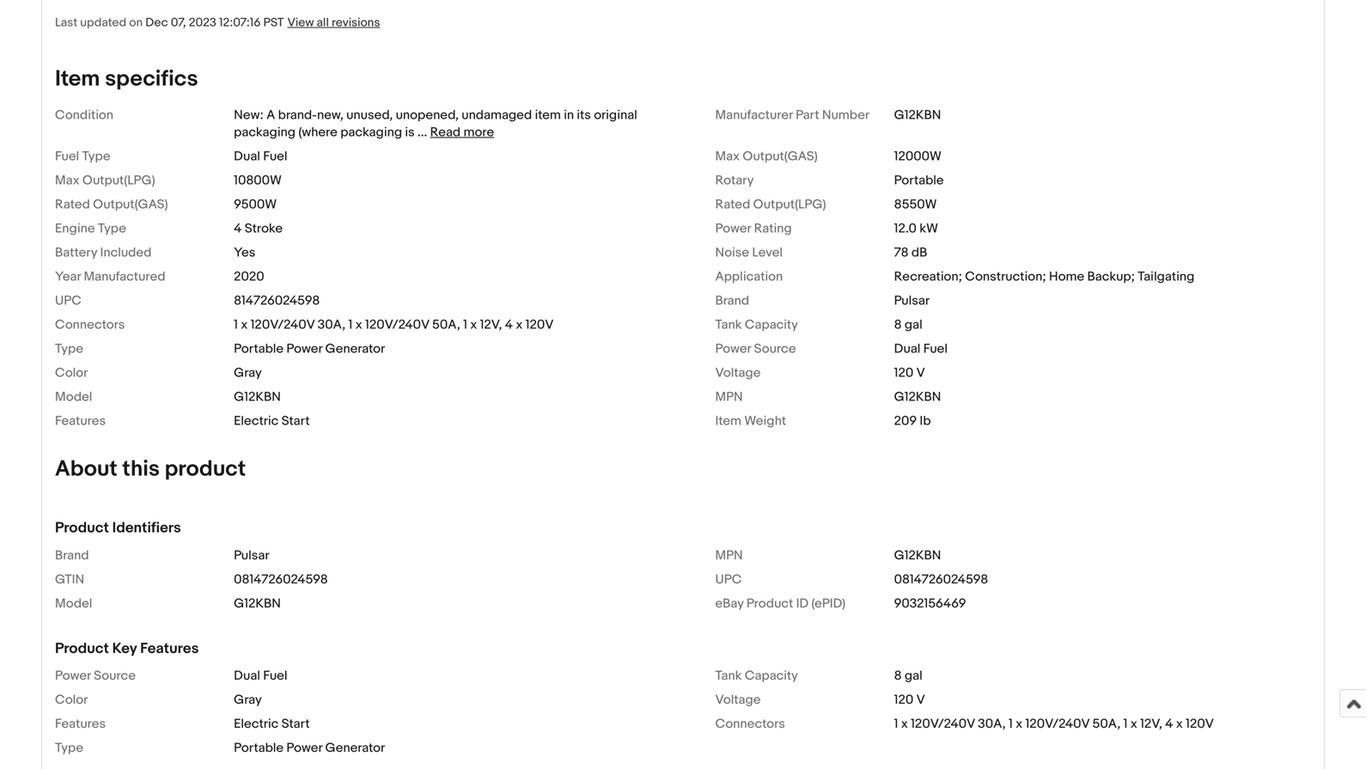Task type: locate. For each thing, give the bounding box(es) containing it.
1 horizontal spatial output(gas)
[[743, 149, 818, 164]]

1 mpn from the top
[[716, 390, 743, 405]]

2 vertical spatial features
[[55, 716, 106, 732]]

output(gas) down max output(lpg)
[[93, 197, 168, 212]]

power source
[[716, 341, 796, 357], [55, 668, 136, 684]]

upc down year
[[55, 293, 81, 309]]

1 horizontal spatial 50a,
[[1093, 716, 1121, 732]]

color
[[55, 365, 88, 381], [55, 692, 88, 708]]

read
[[430, 125, 461, 140]]

features for connectors
[[55, 716, 106, 732]]

1 vertical spatial 4
[[505, 317, 513, 333]]

0 vertical spatial upc
[[55, 293, 81, 309]]

1 x 120v/240v 30a, 1 x 120v/240v 50a, 1 x 12v, 4 x 120v
[[234, 317, 554, 333], [894, 716, 1214, 732]]

8 down the 9032156469
[[894, 668, 902, 684]]

2 tank from the top
[[716, 668, 742, 684]]

electric start
[[234, 414, 310, 429], [234, 716, 310, 732]]

read more
[[430, 125, 494, 140]]

8 for 1 x 120v/240v 30a, 1 x 120v/240v 50a, 1 x 12v, 4 x 120v
[[894, 317, 902, 333]]

1 electric start from the top
[[234, 414, 310, 429]]

rated
[[55, 197, 90, 212], [716, 197, 751, 212]]

upc for 0814726024598
[[716, 572, 742, 587]]

0 vertical spatial tank
[[716, 317, 742, 333]]

8 down the "recreation;" at the top of the page
[[894, 317, 902, 333]]

mpn
[[716, 390, 743, 405], [716, 548, 743, 563]]

1 vertical spatial electric start
[[234, 716, 310, 732]]

v
[[917, 365, 926, 381], [917, 692, 926, 708]]

2 capacity from the top
[[745, 668, 798, 684]]

new:
[[234, 108, 264, 123]]

1 120 from the top
[[894, 365, 914, 381]]

manufactured
[[84, 269, 166, 285]]

1 8 from the top
[[894, 317, 902, 333]]

product left key
[[55, 640, 109, 658]]

1 vertical spatial product
[[747, 596, 794, 611]]

model
[[55, 390, 92, 405], [55, 596, 92, 611]]

8 gal down the "recreation;" at the top of the page
[[894, 317, 923, 333]]

120
[[894, 365, 914, 381], [894, 692, 914, 708]]

1 tank capacity from the top
[[716, 317, 798, 333]]

1 horizontal spatial packaging
[[341, 125, 402, 140]]

output(lpg) up rated output(gas)
[[82, 173, 155, 188]]

tank for dual fuel
[[716, 668, 742, 684]]

0 vertical spatial dual fuel
[[234, 149, 287, 164]]

0 vertical spatial portable power generator
[[234, 341, 385, 357]]

1 120 v from the top
[[894, 365, 926, 381]]

2 vertical spatial dual fuel
[[234, 668, 287, 684]]

2 electric start from the top
[[234, 716, 310, 732]]

0 vertical spatial tank capacity
[[716, 317, 798, 333]]

2 v from the top
[[917, 692, 926, 708]]

product for product identifiers
[[55, 519, 109, 537]]

0 horizontal spatial upc
[[55, 293, 81, 309]]

rated down rotary
[[716, 197, 751, 212]]

electric for item weight
[[234, 414, 279, 429]]

1 model from the top
[[55, 390, 92, 405]]

2 vertical spatial 4
[[1166, 716, 1174, 732]]

start
[[282, 414, 310, 429], [282, 716, 310, 732]]

model up about
[[55, 390, 92, 405]]

1 vertical spatial 120 v
[[894, 692, 926, 708]]

1 vertical spatial gal
[[905, 668, 923, 684]]

1 voltage from the top
[[716, 365, 761, 381]]

1 electric from the top
[[234, 414, 279, 429]]

electric start for connectors
[[234, 716, 310, 732]]

0 horizontal spatial 12v,
[[480, 317, 502, 333]]

1 vertical spatial pulsar
[[234, 548, 270, 563]]

output(lpg) for rated output(lpg)
[[753, 197, 826, 212]]

1 vertical spatial tank
[[716, 668, 742, 684]]

1 vertical spatial model
[[55, 596, 92, 611]]

tank capacity for dual fuel
[[716, 668, 798, 684]]

power source down key
[[55, 668, 136, 684]]

1 horizontal spatial brand
[[716, 293, 750, 309]]

gal down the "recreation;" at the top of the page
[[905, 317, 923, 333]]

year manufactured
[[55, 269, 166, 285]]

source
[[754, 341, 796, 357], [94, 668, 136, 684]]

all
[[317, 16, 329, 30]]

undamaged
[[462, 108, 532, 123]]

2 electric from the top
[[234, 716, 279, 732]]

4
[[234, 221, 242, 237], [505, 317, 513, 333], [1166, 716, 1174, 732]]

78 db
[[894, 245, 928, 261]]

upc up ebay
[[716, 572, 742, 587]]

1 horizontal spatial 120v
[[1186, 716, 1214, 732]]

0 vertical spatial 50a,
[[432, 317, 461, 333]]

0 vertical spatial generator
[[325, 341, 385, 357]]

2 packaging from the left
[[341, 125, 402, 140]]

1 vertical spatial power source
[[55, 668, 136, 684]]

output(gas) for rated output(gas)
[[93, 197, 168, 212]]

capacity down ebay product id (epid)
[[745, 668, 798, 684]]

1 vertical spatial start
[[282, 716, 310, 732]]

0 vertical spatial capacity
[[745, 317, 798, 333]]

1 8 gal from the top
[[894, 317, 923, 333]]

1 tank from the top
[[716, 317, 742, 333]]

product up gtin
[[55, 519, 109, 537]]

recreation; construction; home backup; tailgating
[[894, 269, 1195, 285]]

9032156469
[[894, 596, 966, 611]]

1 vertical spatial 8 gal
[[894, 668, 923, 684]]

0 vertical spatial 30a,
[[318, 317, 346, 333]]

dec
[[145, 16, 168, 30]]

brand down application
[[716, 293, 750, 309]]

fuel
[[55, 149, 79, 164], [263, 149, 287, 164], [924, 341, 948, 357], [263, 668, 287, 684]]

8 gal for dual fuel
[[894, 668, 923, 684]]

0 horizontal spatial item
[[55, 66, 100, 93]]

0 vertical spatial color
[[55, 365, 88, 381]]

x
[[241, 317, 248, 333], [356, 317, 362, 333], [470, 317, 477, 333], [516, 317, 523, 333], [901, 716, 908, 732], [1016, 716, 1023, 732], [1131, 716, 1138, 732], [1177, 716, 1183, 732]]

max down fuel type
[[55, 173, 79, 188]]

0 vertical spatial electric
[[234, 414, 279, 429]]

1 vertical spatial connectors
[[716, 716, 785, 732]]

1 vertical spatial mpn
[[716, 548, 743, 563]]

electric for connectors
[[234, 716, 279, 732]]

tank
[[716, 317, 742, 333], [716, 668, 742, 684]]

50a,
[[432, 317, 461, 333], [1093, 716, 1121, 732]]

1 horizontal spatial 12v,
[[1141, 716, 1163, 732]]

0 vertical spatial 8 gal
[[894, 317, 923, 333]]

mpn up item weight
[[716, 390, 743, 405]]

tank capacity down ebay product id (epid)
[[716, 668, 798, 684]]

2 8 gal from the top
[[894, 668, 923, 684]]

1 vertical spatial color
[[55, 692, 88, 708]]

1 horizontal spatial 4
[[505, 317, 513, 333]]

mpn up ebay
[[716, 548, 743, 563]]

packaging down a at the left of page
[[234, 125, 296, 140]]

g12kbn for brand
[[894, 548, 941, 563]]

product
[[55, 519, 109, 537], [747, 596, 794, 611], [55, 640, 109, 658]]

1 vertical spatial max
[[55, 173, 79, 188]]

0 horizontal spatial source
[[94, 668, 136, 684]]

max
[[716, 149, 740, 164], [55, 173, 79, 188]]

dual fuel for max output(gas)
[[234, 149, 287, 164]]

brand up gtin
[[55, 548, 89, 563]]

0 horizontal spatial output(lpg)
[[82, 173, 155, 188]]

0 vertical spatial item
[[55, 66, 100, 93]]

0 vertical spatial 120
[[894, 365, 914, 381]]

2 0814726024598 from the left
[[894, 572, 989, 587]]

1 generator from the top
[[325, 341, 385, 357]]

item left weight
[[716, 414, 742, 429]]

product left id in the bottom right of the page
[[747, 596, 794, 611]]

gal down the 9032156469
[[905, 668, 923, 684]]

rated up engine
[[55, 197, 90, 212]]

max up rotary
[[716, 149, 740, 164]]

g12kbn for condition
[[894, 108, 941, 123]]

12:07:16
[[219, 16, 261, 30]]

year
[[55, 269, 81, 285]]

2 model from the top
[[55, 596, 92, 611]]

120v
[[526, 317, 554, 333], [1186, 716, 1214, 732]]

brand-
[[278, 108, 317, 123]]

power source up item weight
[[716, 341, 796, 357]]

output(lpg) for max output(lpg)
[[82, 173, 155, 188]]

1 vertical spatial 120
[[894, 692, 914, 708]]

item
[[55, 66, 100, 93], [716, 414, 742, 429]]

2 voltage from the top
[[716, 692, 761, 708]]

1 vertical spatial 120v
[[1186, 716, 1214, 732]]

item for item specifics
[[55, 66, 100, 93]]

1 vertical spatial upc
[[716, 572, 742, 587]]

mpn for g12kbn
[[716, 390, 743, 405]]

2 rated from the left
[[716, 197, 751, 212]]

2 color from the top
[[55, 692, 88, 708]]

tank down application
[[716, 317, 742, 333]]

120v/240v
[[251, 317, 315, 333], [365, 317, 429, 333], [911, 716, 975, 732], [1026, 716, 1090, 732]]

0 vertical spatial gray
[[234, 365, 262, 381]]

is
[[405, 125, 415, 140]]

8 gal for 1 x 120v/240v 30a, 1 x 120v/240v 50a, 1 x 12v, 4 x 120v
[[894, 317, 923, 333]]

output(gas)
[[743, 149, 818, 164], [93, 197, 168, 212]]

recreation;
[[894, 269, 963, 285]]

source up weight
[[754, 341, 796, 357]]

2 8 from the top
[[894, 668, 902, 684]]

source down key
[[94, 668, 136, 684]]

8 gal down the 9032156469
[[894, 668, 923, 684]]

product for product key features
[[55, 640, 109, 658]]

tailgating
[[1138, 269, 1195, 285]]

capacity down application
[[745, 317, 798, 333]]

10800w
[[234, 173, 282, 188]]

8
[[894, 317, 902, 333], [894, 668, 902, 684]]

output(gas) down manufacturer part number
[[743, 149, 818, 164]]

portable
[[894, 173, 944, 188], [234, 341, 284, 357], [234, 741, 284, 756]]

1 vertical spatial 1 x 120v/240v 30a, 1 x 120v/240v 50a, 1 x 12v, 4 x 120v
[[894, 716, 1214, 732]]

2 generator from the top
[[325, 741, 385, 756]]

tank capacity for 1 x 120v/240v 30a, 1 x 120v/240v 50a, 1 x 12v, 4 x 120v
[[716, 317, 798, 333]]

120 v
[[894, 365, 926, 381], [894, 692, 926, 708]]

1 vertical spatial generator
[[325, 741, 385, 756]]

about
[[55, 456, 118, 483]]

1 gal from the top
[[905, 317, 923, 333]]

0 vertical spatial 1 x 120v/240v 30a, 1 x 120v/240v 50a, 1 x 12v, 4 x 120v
[[234, 317, 554, 333]]

0 horizontal spatial 0814726024598
[[234, 572, 328, 587]]

2 vertical spatial portable
[[234, 741, 284, 756]]

dual for tank capacity
[[234, 668, 260, 684]]

1 vertical spatial brand
[[55, 548, 89, 563]]

features
[[55, 414, 106, 429], [140, 640, 199, 658], [55, 716, 106, 732]]

1 capacity from the top
[[745, 317, 798, 333]]

0 horizontal spatial pulsar
[[234, 548, 270, 563]]

1 rated from the left
[[55, 197, 90, 212]]

packaging down unused,
[[341, 125, 402, 140]]

0 horizontal spatial packaging
[[234, 125, 296, 140]]

0 vertical spatial max
[[716, 149, 740, 164]]

last updated on dec 07, 2023 12:07:16 pst view all revisions
[[55, 16, 380, 30]]

1 horizontal spatial item
[[716, 414, 742, 429]]

g12kbn
[[894, 108, 941, 123], [234, 390, 281, 405], [894, 390, 941, 405], [894, 548, 941, 563], [234, 596, 281, 611]]

1 vertical spatial electric
[[234, 716, 279, 732]]

updated
[[80, 16, 126, 30]]

0 vertical spatial mpn
[[716, 390, 743, 405]]

0 vertical spatial 120v
[[526, 317, 554, 333]]

output(lpg) up rating on the right top of page
[[753, 197, 826, 212]]

0 horizontal spatial rated
[[55, 197, 90, 212]]

tank capacity down application
[[716, 317, 798, 333]]

1 horizontal spatial output(lpg)
[[753, 197, 826, 212]]

a
[[267, 108, 275, 123]]

0 vertical spatial pulsar
[[894, 293, 930, 309]]

1 vertical spatial tank capacity
[[716, 668, 798, 684]]

engine
[[55, 221, 95, 237]]

0 horizontal spatial power source
[[55, 668, 136, 684]]

0 vertical spatial product
[[55, 519, 109, 537]]

dual fuel for tank capacity
[[234, 668, 287, 684]]

1 horizontal spatial pulsar
[[894, 293, 930, 309]]

1 vertical spatial item
[[716, 414, 742, 429]]

0 vertical spatial model
[[55, 390, 92, 405]]

unopened,
[[396, 108, 459, 123]]

more
[[464, 125, 494, 140]]

0 vertical spatial electric start
[[234, 414, 310, 429]]

1 0814726024598 from the left
[[234, 572, 328, 587]]

0 vertical spatial v
[[917, 365, 926, 381]]

revisions
[[332, 16, 380, 30]]

2 gal from the top
[[905, 668, 923, 684]]

0 vertical spatial features
[[55, 414, 106, 429]]

2 start from the top
[[282, 716, 310, 732]]

backup;
[[1088, 269, 1135, 285]]

1
[[234, 317, 238, 333], [349, 317, 353, 333], [463, 317, 468, 333], [894, 716, 899, 732], [1009, 716, 1013, 732], [1124, 716, 1128, 732]]

last
[[55, 16, 77, 30]]

0814726024598
[[234, 572, 328, 587], [894, 572, 989, 587]]

dual
[[234, 149, 260, 164], [894, 341, 921, 357], [234, 668, 260, 684]]

gray
[[234, 365, 262, 381], [234, 692, 262, 708]]

connectors
[[55, 317, 125, 333], [716, 716, 785, 732]]

item for item weight
[[716, 414, 742, 429]]

max for max output(lpg)
[[55, 173, 79, 188]]

2 mpn from the top
[[716, 548, 743, 563]]

1 vertical spatial 30a,
[[978, 716, 1006, 732]]

2 tank capacity from the top
[[716, 668, 798, 684]]

1 vertical spatial gray
[[234, 692, 262, 708]]

about this product
[[55, 456, 246, 483]]

0 horizontal spatial 120v
[[526, 317, 554, 333]]

type
[[82, 149, 111, 164], [98, 221, 126, 237], [55, 341, 83, 357], [55, 741, 83, 756]]

this
[[122, 456, 160, 483]]

0 vertical spatial power source
[[716, 341, 796, 357]]

1 vertical spatial 8
[[894, 668, 902, 684]]

0 vertical spatial voltage
[[716, 365, 761, 381]]

pulsar
[[894, 293, 930, 309], [234, 548, 270, 563]]

model for mpn
[[55, 390, 92, 405]]

capacity
[[745, 317, 798, 333], [745, 668, 798, 684]]

dual fuel
[[234, 149, 287, 164], [894, 341, 948, 357], [234, 668, 287, 684]]

1 vertical spatial voltage
[[716, 692, 761, 708]]

voltage
[[716, 365, 761, 381], [716, 692, 761, 708]]

model down gtin
[[55, 596, 92, 611]]

kw
[[920, 221, 939, 237]]

features for item weight
[[55, 414, 106, 429]]

electric
[[234, 414, 279, 429], [234, 716, 279, 732]]

1 vertical spatial portable power generator
[[234, 741, 385, 756]]

1 portable power generator from the top
[[234, 341, 385, 357]]

1 start from the top
[[282, 414, 310, 429]]

1 horizontal spatial rated
[[716, 197, 751, 212]]

0 vertical spatial gal
[[905, 317, 923, 333]]

0 horizontal spatial max
[[55, 173, 79, 188]]

item up condition
[[55, 66, 100, 93]]

1 horizontal spatial 30a,
[[978, 716, 1006, 732]]

0 vertical spatial dual
[[234, 149, 260, 164]]

tank down ebay
[[716, 668, 742, 684]]

1 vertical spatial output(gas)
[[93, 197, 168, 212]]

1 gray from the top
[[234, 365, 262, 381]]

output(gas) for max output(gas)
[[743, 149, 818, 164]]

1 horizontal spatial 0814726024598
[[894, 572, 989, 587]]

manufacturer part number
[[716, 108, 870, 123]]



Task type: vqa. For each thing, say whether or not it's contained in the screenshot.
the seller,
no



Task type: describe. For each thing, give the bounding box(es) containing it.
2020
[[234, 269, 264, 285]]

pst
[[263, 16, 284, 30]]

identifiers
[[112, 519, 181, 537]]

included
[[100, 245, 152, 261]]

product key features
[[55, 640, 199, 658]]

product
[[165, 456, 246, 483]]

lb
[[920, 414, 931, 429]]

0 horizontal spatial 4
[[234, 221, 242, 237]]

battery
[[55, 245, 97, 261]]

start for connectors
[[282, 716, 310, 732]]

noise
[[716, 245, 750, 261]]

0 vertical spatial source
[[754, 341, 796, 357]]

in
[[564, 108, 574, 123]]

2 120 v from the top
[[894, 692, 926, 708]]

9500w
[[234, 197, 277, 212]]

new,
[[317, 108, 344, 123]]

db
[[912, 245, 928, 261]]

specifics
[[105, 66, 198, 93]]

gtin
[[55, 572, 84, 587]]

noise level
[[716, 245, 783, 261]]

key
[[112, 640, 137, 658]]

07,
[[171, 16, 186, 30]]

(where
[[299, 125, 338, 140]]

max output(gas)
[[716, 149, 818, 164]]

(epid)
[[812, 596, 846, 611]]

on
[[129, 16, 143, 30]]

rating
[[754, 221, 792, 237]]

manufacturer
[[716, 108, 793, 123]]

new: a brand-new, unused, unopened, undamaged item in its original packaging (where packaging is ...
[[234, 108, 638, 140]]

ebay
[[716, 596, 744, 611]]

1 horizontal spatial 1 x 120v/240v 30a, 1 x 120v/240v 50a, 1 x 12v, 4 x 120v
[[894, 716, 1214, 732]]

2023
[[189, 16, 216, 30]]

max for max output(gas)
[[716, 149, 740, 164]]

gal for 1 x 120v/240v 30a, 1 x 120v/240v 50a, 1 x 12v, 4 x 120v
[[905, 317, 923, 333]]

0 horizontal spatial 50a,
[[432, 317, 461, 333]]

rated output(gas)
[[55, 197, 168, 212]]

battery included
[[55, 245, 152, 261]]

0 vertical spatial brand
[[716, 293, 750, 309]]

rated for rated output(lpg)
[[716, 197, 751, 212]]

start for item weight
[[282, 414, 310, 429]]

0814726024598 for gtin
[[234, 572, 328, 587]]

4 stroke
[[234, 221, 283, 237]]

construction;
[[965, 269, 1047, 285]]

1 color from the top
[[55, 365, 88, 381]]

209
[[894, 414, 917, 429]]

item
[[535, 108, 561, 123]]

condition
[[55, 108, 113, 123]]

stroke
[[245, 221, 283, 237]]

unused,
[[346, 108, 393, 123]]

level
[[752, 245, 783, 261]]

id
[[796, 596, 809, 611]]

g12kbn for model
[[894, 390, 941, 405]]

yes
[[234, 245, 256, 261]]

model for ebay product id (epid)
[[55, 596, 92, 611]]

1 v from the top
[[917, 365, 926, 381]]

1 vertical spatial dual fuel
[[894, 341, 948, 357]]

8550w
[[894, 197, 937, 212]]

78
[[894, 245, 909, 261]]

its
[[577, 108, 591, 123]]

2 portable power generator from the top
[[234, 741, 385, 756]]

12.0 kw
[[894, 221, 939, 237]]

application
[[716, 269, 783, 285]]

item weight
[[716, 414, 787, 429]]

0 horizontal spatial 30a,
[[318, 317, 346, 333]]

original
[[594, 108, 638, 123]]

mpn for pulsar
[[716, 548, 743, 563]]

rated for rated output(gas)
[[55, 197, 90, 212]]

8 for dual fuel
[[894, 668, 902, 684]]

2 gray from the top
[[234, 692, 262, 708]]

1 vertical spatial 12v,
[[1141, 716, 1163, 732]]

home
[[1049, 269, 1085, 285]]

gal for dual fuel
[[905, 668, 923, 684]]

...
[[418, 125, 427, 140]]

part
[[796, 108, 820, 123]]

product identifiers
[[55, 519, 181, 537]]

ebay product id (epid)
[[716, 596, 846, 611]]

1 vertical spatial features
[[140, 640, 199, 658]]

209 lb
[[894, 414, 931, 429]]

1 vertical spatial portable
[[234, 341, 284, 357]]

0 horizontal spatial brand
[[55, 548, 89, 563]]

0 horizontal spatial 1 x 120v/240v 30a, 1 x 120v/240v 50a, 1 x 12v, 4 x 120v
[[234, 317, 554, 333]]

power rating
[[716, 221, 792, 237]]

engine type
[[55, 221, 126, 237]]

read more button
[[430, 125, 494, 140]]

rotary
[[716, 173, 754, 188]]

upc for 814726024598
[[55, 293, 81, 309]]

12.0
[[894, 221, 917, 237]]

dual for max output(gas)
[[234, 149, 260, 164]]

1 horizontal spatial connectors
[[716, 716, 785, 732]]

0814726024598 for upc
[[894, 572, 989, 587]]

0 vertical spatial portable
[[894, 173, 944, 188]]

number
[[822, 108, 870, 123]]

capacity for dual fuel
[[745, 668, 798, 684]]

view
[[287, 16, 314, 30]]

1 packaging from the left
[[234, 125, 296, 140]]

2 horizontal spatial 4
[[1166, 716, 1174, 732]]

item specifics
[[55, 66, 198, 93]]

rated output(lpg)
[[716, 197, 826, 212]]

capacity for 1 x 120v/240v 30a, 1 x 120v/240v 50a, 1 x 12v, 4 x 120v
[[745, 317, 798, 333]]

fuel type
[[55, 149, 111, 164]]

electric start for item weight
[[234, 414, 310, 429]]

0 horizontal spatial connectors
[[55, 317, 125, 333]]

view all revisions link
[[284, 15, 380, 30]]

1 vertical spatial dual
[[894, 341, 921, 357]]

814726024598
[[234, 293, 320, 309]]

12000w
[[894, 149, 942, 164]]

tank for 1 x 120v/240v 30a, 1 x 120v/240v 50a, 1 x 12v, 4 x 120v
[[716, 317, 742, 333]]

weight
[[745, 414, 787, 429]]

2 120 from the top
[[894, 692, 914, 708]]

max output(lpg)
[[55, 173, 155, 188]]



